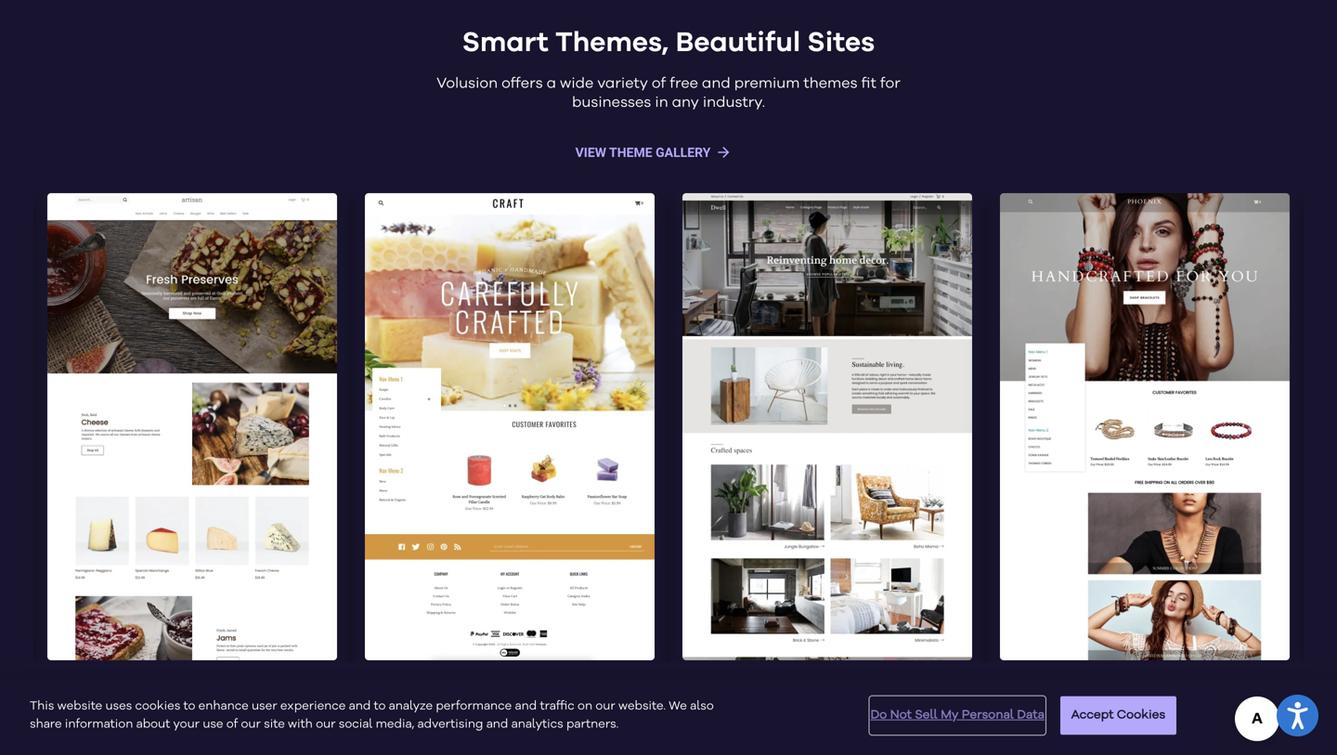 Task type: describe. For each thing, give the bounding box(es) containing it.
privacy alert dialog
[[0, 679, 1338, 755]]

2 to from the left
[[374, 700, 386, 712]]

enhance
[[198, 700, 249, 712]]

do not sell my personal data button
[[871, 697, 1045, 734]]

any industry.
[[672, 95, 765, 110]]

share
[[30, 719, 62, 731]]

cookies
[[1117, 709, 1166, 721]]

my
[[941, 709, 959, 721]]

volusion
[[437, 76, 498, 91]]

of inside this website uses cookies to enhance user experience and to analyze performance and traffic on our website. we also share information about your use of our site with our social media, advertising and analytics partners.
[[226, 719, 238, 731]]

0 horizontal spatial our
[[241, 719, 261, 731]]

we
[[669, 700, 687, 712]]

1 horizontal spatial our
[[316, 719, 336, 731]]

and down performance
[[486, 719, 508, 731]]

experience
[[280, 700, 346, 712]]

data
[[1018, 709, 1045, 721]]

site
[[264, 719, 285, 731]]

1 horizontal spatial arrow_forward
[[716, 144, 732, 161]]

and up analytics
[[515, 700, 537, 712]]

businesses
[[572, 95, 652, 110]]

offers
[[502, 76, 543, 91]]

artisan theme image
[[33, 193, 351, 661]]

social
[[339, 719, 373, 731]]

do
[[871, 709, 887, 721]]

do not sell my personal data
[[871, 709, 1045, 721]]

this
[[30, 700, 54, 712]]

your
[[173, 719, 200, 731]]

with
[[288, 719, 313, 731]]

wide
[[560, 76, 594, 91]]

media,
[[376, 719, 415, 731]]

cookies
[[135, 700, 180, 712]]

for
[[881, 76, 901, 91]]

phoenix theme image
[[987, 193, 1304, 661]]

smart themes, beautiful sites
[[462, 29, 875, 57]]

partners.
[[567, 719, 619, 731]]

premium
[[735, 76, 800, 91]]

theme
[[609, 145, 653, 160]]

advertising
[[418, 719, 483, 731]]

accept cookies button
[[1061, 696, 1177, 735]]

about
[[136, 719, 170, 731]]

uses
[[105, 700, 132, 712]]

smart
[[462, 29, 549, 57]]

open accessibe: accessibility options, statement and help image
[[1288, 702, 1309, 729]]

of inside volusion offers a wide variety of free and premium themes fit for businesses in any industry.
[[652, 76, 666, 91]]

fit
[[862, 76, 877, 91]]

accept
[[1072, 709, 1114, 721]]

a
[[547, 76, 556, 91]]

themes,
[[556, 29, 669, 57]]

not
[[891, 709, 912, 721]]

use
[[203, 719, 223, 731]]



Task type: locate. For each thing, give the bounding box(es) containing it.
and inside volusion offers a wide variety of free and premium themes fit for businesses in any industry.
[[702, 76, 731, 91]]

sites
[[808, 29, 875, 57]]

and up any industry.
[[702, 76, 731, 91]]

of
[[652, 76, 666, 91], [226, 719, 238, 731]]

0 horizontal spatial of
[[226, 719, 238, 731]]

arrow_forward right the 'gallery'
[[716, 144, 732, 161]]

accept cookies
[[1072, 709, 1166, 721]]

analyze
[[389, 700, 433, 712]]

variety
[[598, 76, 648, 91]]

performance
[[436, 700, 512, 712]]

our
[[596, 700, 616, 712], [241, 719, 261, 731], [316, 719, 336, 731]]

view theme gallery arrow_forward
[[576, 144, 732, 161]]

our down user
[[241, 719, 261, 731]]

themes
[[804, 76, 858, 91]]

of right use
[[226, 719, 238, 731]]

1 vertical spatial arrow_forward
[[685, 696, 702, 713]]

1 vertical spatial of
[[226, 719, 238, 731]]

view
[[576, 145, 607, 160]]

1 to from the left
[[184, 700, 195, 712]]

0 horizontal spatial to
[[184, 700, 195, 712]]

1 horizontal spatial of
[[652, 76, 666, 91]]

this website uses cookies to enhance user experience and to analyze performance and traffic on our website. we also share information about your use of our site with our social media, advertising and analytics partners.
[[30, 700, 714, 731]]

gallery
[[656, 145, 711, 160]]

traffic
[[540, 700, 575, 712]]

arrow_forward
[[716, 144, 732, 161], [685, 696, 702, 713]]

arrow_forward right website.
[[685, 696, 702, 713]]

our down experience
[[316, 719, 336, 731]]

of up in
[[652, 76, 666, 91]]

to up your
[[184, 700, 195, 712]]

also
[[690, 700, 714, 712]]

to
[[184, 700, 195, 712], [374, 700, 386, 712]]

in
[[655, 95, 669, 110]]

1 horizontal spatial to
[[374, 700, 386, 712]]

information
[[65, 719, 133, 731]]

personal
[[962, 709, 1014, 721]]

0 vertical spatial of
[[652, 76, 666, 91]]

volusion offers a wide variety of free and premium themes fit for businesses in any industry.
[[437, 76, 901, 110]]

0 vertical spatial arrow_forward
[[716, 144, 732, 161]]

2 horizontal spatial our
[[596, 700, 616, 712]]

analytics
[[511, 719, 564, 731]]

and
[[702, 76, 731, 91], [349, 700, 371, 712], [515, 700, 537, 712], [486, 719, 508, 731]]

beautiful
[[676, 29, 801, 57]]

dwell theme image
[[669, 193, 987, 661]]

0 horizontal spatial arrow_forward
[[685, 696, 702, 713]]

our right on
[[596, 700, 616, 712]]

free
[[670, 76, 699, 91]]

on
[[578, 700, 593, 712]]

sell
[[915, 709, 938, 721]]

to up media,
[[374, 700, 386, 712]]

and up social in the bottom left of the page
[[349, 700, 371, 712]]

website
[[57, 700, 102, 712]]

user
[[252, 700, 277, 712]]

craft theme image
[[351, 193, 669, 661]]

website.
[[619, 700, 666, 712]]



Task type: vqa. For each thing, say whether or not it's contained in the screenshot.
"Search"
no



